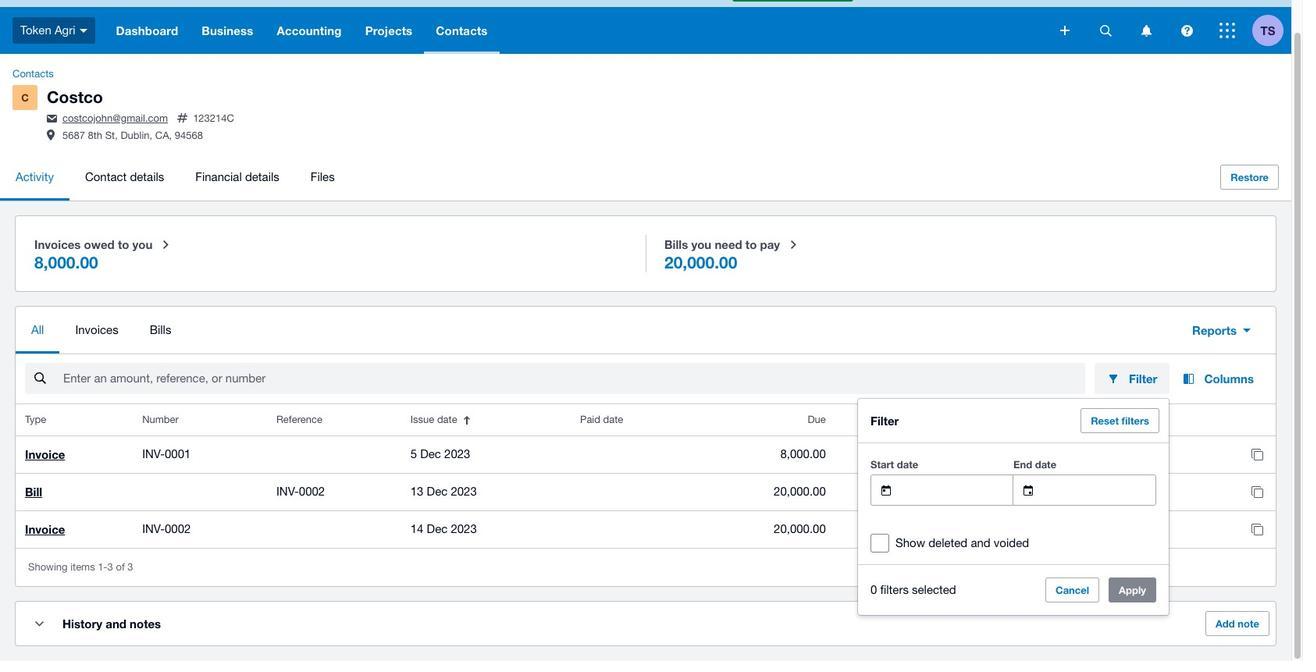 Task type: vqa. For each thing, say whether or not it's contained in the screenshot.
More invoice options image
no



Task type: locate. For each thing, give the bounding box(es) containing it.
details for contact details
[[130, 170, 164, 184]]

filter inside group
[[871, 414, 899, 428]]

1 vertical spatial 20,000.00
[[774, 485, 826, 498]]

you
[[132, 238, 153, 252], [692, 238, 712, 252]]

0 horizontal spatial filter
[[871, 414, 899, 428]]

1 vertical spatial bills
[[150, 323, 171, 337]]

details
[[130, 170, 164, 184], [245, 170, 279, 184]]

2023 for 13 dec 2023
[[451, 485, 477, 498]]

date right paid
[[603, 414, 624, 426]]

14 dec 2023
[[411, 523, 477, 536]]

inv- down 'number'
[[142, 448, 165, 461]]

1 horizontal spatial you
[[692, 238, 712, 252]]

email image
[[47, 115, 57, 122]]

5687
[[62, 130, 85, 141]]

0 horizontal spatial to
[[118, 238, 129, 252]]

show deleted and voided
[[896, 537, 1030, 550]]

2 awaiting from the top
[[989, 487, 1028, 498]]

details inside contact details 'button'
[[130, 170, 164, 184]]

dec
[[420, 448, 441, 461], [427, 485, 448, 498], [427, 523, 448, 536]]

menu for restore
[[0, 154, 1199, 201]]

0 horizontal spatial 8,000.00
[[34, 253, 98, 273]]

inv-0002 down reference
[[276, 485, 325, 498]]

0 horizontal spatial 0002
[[165, 523, 191, 536]]

filter up start
[[871, 414, 899, 428]]

filters
[[1122, 415, 1150, 427], [881, 584, 909, 597]]

dashboard
[[116, 23, 178, 37]]

showing
[[28, 562, 68, 573]]

issue date button
[[401, 405, 571, 436]]

you left need
[[692, 238, 712, 252]]

1 vertical spatial 8,000.00
[[781, 448, 826, 461]]

invoice
[[25, 448, 65, 462], [25, 523, 65, 537]]

you right owed
[[132, 238, 153, 252]]

items
[[70, 562, 95, 573]]

banner
[[0, 0, 1292, 54]]

inv-0002 down "inv-0001"
[[142, 523, 191, 536]]

2 invoice link from the top
[[25, 523, 65, 537]]

1 vertical spatial awaiting
[[989, 487, 1028, 498]]

copy to draft invoice image
[[1242, 439, 1273, 470]]

activity summary filters option group
[[16, 216, 1276, 291]]

3
[[107, 562, 113, 573], [128, 562, 133, 573]]

invoice link up showing
[[25, 523, 65, 537]]

business button
[[190, 7, 265, 54]]

dec right 5
[[420, 448, 441, 461]]

1 to from the left
[[118, 238, 129, 252]]

menu containing all
[[16, 307, 1168, 354]]

0 horizontal spatial you
[[132, 238, 153, 252]]

inv- down "inv-0001"
[[142, 523, 165, 536]]

1 vertical spatial invoices
[[75, 323, 118, 337]]

details inside financial details button
[[245, 170, 279, 184]]

menu
[[0, 154, 1199, 201], [16, 307, 1168, 354]]

and inside filter group
[[971, 537, 991, 550]]

1 awaiting from the top
[[989, 449, 1028, 461]]

history
[[62, 617, 102, 631]]

0 horizontal spatial and
[[106, 617, 126, 631]]

details right contact
[[130, 170, 164, 184]]

contacts link
[[6, 66, 60, 82]]

94568
[[175, 130, 203, 141]]

8,000.00
[[34, 253, 98, 273], [781, 448, 826, 461]]

you inside bills you need to pay 20,000.00
[[692, 238, 712, 252]]

date for paid date
[[603, 414, 624, 426]]

and left notes
[[106, 617, 126, 631]]

end date
[[1014, 459, 1057, 471]]

dec right 14
[[427, 523, 448, 536]]

0 vertical spatial awaiting
[[989, 449, 1028, 461]]

0 vertical spatial invoice
[[25, 448, 65, 462]]

inv-
[[142, 448, 165, 461], [276, 485, 299, 498], [142, 523, 165, 536]]

1 invoice from the top
[[25, 448, 65, 462]]

1 horizontal spatial filter
[[1129, 372, 1158, 386]]

0 vertical spatial 8,000.00
[[34, 253, 98, 273]]

0 horizontal spatial svg image
[[79, 29, 87, 33]]

0 horizontal spatial filters
[[881, 584, 909, 597]]

to inside invoices owed to you 8,000.00
[[118, 238, 129, 252]]

3 left of
[[107, 562, 113, 573]]

1 horizontal spatial bills
[[665, 238, 688, 252]]

files
[[311, 170, 335, 184]]

to inside bills you need to pay 20,000.00
[[746, 238, 757, 252]]

1 vertical spatial menu
[[16, 307, 1168, 354]]

invoices left owed
[[34, 238, 81, 252]]

20,000.00 inside bills you need to pay 20,000.00
[[665, 253, 738, 273]]

details for financial details
[[245, 170, 279, 184]]

to right owed
[[118, 238, 129, 252]]

add note
[[1216, 618, 1260, 630]]

awaiting left payment
[[989, 449, 1028, 461]]

date right end
[[1035, 459, 1057, 471]]

2 vertical spatial dec
[[427, 523, 448, 536]]

dec for 5
[[420, 448, 441, 461]]

bills you need to pay 20,000.00
[[665, 238, 780, 273]]

0 vertical spatial invoice link
[[25, 448, 65, 462]]

banner containing ts
[[0, 0, 1292, 54]]

2023 up 14 dec 2023
[[451, 485, 477, 498]]

0 vertical spatial menu
[[0, 154, 1199, 201]]

1 horizontal spatial 3
[[128, 562, 133, 573]]

1 vertical spatial 2023
[[451, 485, 477, 498]]

awaiting for bill
[[989, 487, 1028, 498]]

2 vertical spatial 2023
[[451, 523, 477, 536]]

date right start
[[897, 459, 919, 471]]

awaiting payment
[[989, 487, 1071, 498]]

invoice for inv-0002
[[25, 523, 65, 537]]

0 vertical spatial inv-
[[142, 448, 165, 461]]

need
[[715, 238, 743, 252]]

contacts
[[436, 23, 488, 37], [12, 68, 54, 80]]

0 horizontal spatial bills
[[150, 323, 171, 337]]

svg image
[[1220, 23, 1236, 38], [1181, 25, 1193, 36], [1061, 26, 1070, 35]]

reports
[[1193, 323, 1237, 338]]

and left voided
[[971, 537, 991, 550]]

8,000.00 down owed
[[34, 253, 98, 273]]

1 vertical spatial 0002
[[165, 523, 191, 536]]

2 invoice from the top
[[25, 523, 65, 537]]

filter up reset filters button
[[1129, 372, 1158, 386]]

payment
[[1031, 487, 1071, 498]]

invoices right all
[[75, 323, 118, 337]]

1 horizontal spatial and
[[971, 537, 991, 550]]

bills
[[665, 238, 688, 252], [150, 323, 171, 337]]

filter inside button
[[1129, 372, 1158, 386]]

awaiting
[[989, 449, 1028, 461], [989, 487, 1028, 498]]

start date
[[871, 459, 919, 471]]

8th
[[88, 130, 102, 141]]

date inside button
[[437, 414, 457, 426]]

8,000.00 inside invoices owed to you 8,000.00
[[34, 253, 98, 273]]

2 horizontal spatial svg image
[[1141, 25, 1152, 36]]

1 invoice link from the top
[[25, 448, 65, 462]]

2 you from the left
[[692, 238, 712, 252]]

group inside filter group
[[871, 455, 1157, 534]]

invoices inside button
[[75, 323, 118, 337]]

0 horizontal spatial details
[[130, 170, 164, 184]]

2 vertical spatial inv-
[[142, 523, 165, 536]]

0002 down 0001
[[165, 523, 191, 536]]

1 details from the left
[[130, 170, 164, 184]]

0 vertical spatial bills
[[665, 238, 688, 252]]

to left pay
[[746, 238, 757, 252]]

0 vertical spatial 20,000.00
[[665, 253, 738, 273]]

filters right reset
[[1122, 415, 1150, 427]]

contacts button
[[424, 7, 500, 54]]

dec right 13
[[427, 485, 448, 498]]

0002 down reference
[[299, 485, 325, 498]]

filters inside button
[[1122, 415, 1150, 427]]

start
[[871, 459, 894, 471]]

contacts right projects
[[436, 23, 488, 37]]

2023 up "13 dec 2023"
[[444, 448, 471, 461]]

bills left need
[[665, 238, 688, 252]]

due
[[808, 414, 826, 426]]

0 vertical spatial contacts
[[436, 23, 488, 37]]

ts button
[[1253, 7, 1292, 54]]

invoice link
[[25, 448, 65, 462], [25, 523, 65, 537]]

2023 for 5 dec 2023
[[444, 448, 471, 461]]

contact details
[[85, 170, 164, 184]]

2023 down "13 dec 2023"
[[451, 523, 477, 536]]

to
[[118, 238, 129, 252], [746, 238, 757, 252]]

group
[[871, 455, 1157, 534]]

owed
[[84, 238, 115, 252]]

5687 8th st, dublin, ca, 94568
[[62, 130, 203, 141]]

2 vertical spatial 20,000.00
[[774, 523, 826, 536]]

1 vertical spatial dec
[[427, 485, 448, 498]]

filters right 0 at right bottom
[[881, 584, 909, 597]]

activity
[[16, 170, 54, 184]]

1 horizontal spatial contacts
[[436, 23, 488, 37]]

1 vertical spatial inv-
[[276, 485, 299, 498]]

costcojohn@gmail.com
[[62, 113, 168, 124]]

1 vertical spatial invoice link
[[25, 523, 65, 537]]

filter
[[1129, 372, 1158, 386], [871, 414, 899, 428]]

0 vertical spatial dec
[[420, 448, 441, 461]]

accounting button
[[265, 7, 354, 54]]

0 vertical spatial and
[[971, 537, 991, 550]]

20,000.00 for invoice
[[774, 523, 826, 536]]

14
[[411, 523, 424, 536]]

contacts for contacts link
[[12, 68, 54, 80]]

date for issue date
[[437, 414, 457, 426]]

invoices inside invoices owed to you 8,000.00
[[34, 238, 81, 252]]

None radio
[[25, 226, 637, 282], [655, 226, 1267, 282], [25, 226, 637, 282], [655, 226, 1267, 282]]

files button
[[295, 154, 350, 201]]

123214c
[[193, 113, 234, 124]]

invoice down type
[[25, 448, 65, 462]]

svg image
[[1100, 25, 1112, 36], [1141, 25, 1152, 36], [79, 29, 87, 33]]

cancel
[[1056, 584, 1090, 597]]

and
[[971, 537, 991, 550], [106, 617, 126, 631]]

13 dec 2023
[[411, 485, 477, 498]]

token
[[20, 23, 51, 37]]

inv- down reference
[[276, 485, 299, 498]]

awaiting payment
[[989, 449, 1070, 461]]

3 right of
[[128, 562, 133, 573]]

invoice link for inv-0001
[[25, 448, 65, 462]]

1 vertical spatial filters
[[881, 584, 909, 597]]

1 horizontal spatial filters
[[1122, 415, 1150, 427]]

group containing start date
[[871, 455, 1157, 534]]

voided
[[994, 537, 1030, 550]]

1 horizontal spatial 0002
[[299, 485, 325, 498]]

notes
[[130, 617, 161, 631]]

invoice link down type
[[25, 448, 65, 462]]

dublin,
[[121, 130, 152, 141]]

2 details from the left
[[245, 170, 279, 184]]

note
[[1238, 618, 1260, 630]]

2 to from the left
[[746, 238, 757, 252]]

menu for reports
[[16, 307, 1168, 354]]

2 horizontal spatial svg image
[[1220, 23, 1236, 38]]

0 horizontal spatial 3
[[107, 562, 113, 573]]

1 vertical spatial invoice
[[25, 523, 65, 537]]

apply button
[[1109, 578, 1157, 603]]

1 vertical spatial inv-0002
[[142, 523, 191, 536]]

filters for 0
[[881, 584, 909, 597]]

1 horizontal spatial inv-0002
[[276, 485, 325, 498]]

1 vertical spatial filter
[[871, 414, 899, 428]]

0 vertical spatial filter
[[1129, 372, 1158, 386]]

0 vertical spatial 2023
[[444, 448, 471, 461]]

bills inside bills you need to pay 20,000.00
[[665, 238, 688, 252]]

date
[[437, 414, 457, 426], [603, 414, 624, 426], [897, 459, 919, 471], [1035, 459, 1057, 471]]

details right "financial"
[[245, 170, 279, 184]]

reset
[[1091, 415, 1119, 427]]

contacts up c
[[12, 68, 54, 80]]

1 you from the left
[[132, 238, 153, 252]]

1 horizontal spatial to
[[746, 238, 757, 252]]

0 vertical spatial invoices
[[34, 238, 81, 252]]

8,000.00 down due
[[781, 448, 826, 461]]

0 vertical spatial filters
[[1122, 415, 1150, 427]]

contacts inside dropdown button
[[436, 23, 488, 37]]

1 horizontal spatial 8,000.00
[[781, 448, 826, 461]]

1 horizontal spatial details
[[245, 170, 279, 184]]

1 vertical spatial contacts
[[12, 68, 54, 80]]

bills for bills you need to pay 20,000.00
[[665, 238, 688, 252]]

date right issue
[[437, 414, 457, 426]]

bills right 'invoices' button
[[150, 323, 171, 337]]

menu containing activity
[[0, 154, 1199, 201]]

0 horizontal spatial contacts
[[12, 68, 54, 80]]

invoice up showing
[[25, 523, 65, 537]]

awaiting down end
[[989, 487, 1028, 498]]

bills inside button
[[150, 323, 171, 337]]



Task type: describe. For each thing, give the bounding box(es) containing it.
invoices for invoices
[[75, 323, 118, 337]]

you inside invoices owed to you 8,000.00
[[132, 238, 153, 252]]

Start date field
[[908, 476, 1013, 505]]

showing items 1-3 of 3
[[28, 562, 133, 573]]

token agri
[[20, 23, 75, 37]]

svg image inside 'token agri' popup button
[[79, 29, 87, 33]]

history and notes
[[62, 617, 161, 631]]

token agri button
[[0, 7, 104, 54]]

date for end date
[[1035, 459, 1057, 471]]

projects
[[365, 23, 413, 37]]

1 horizontal spatial svg image
[[1181, 25, 1193, 36]]

filter group
[[858, 399, 1169, 616]]

all
[[31, 323, 44, 337]]

dashboard link
[[104, 7, 190, 54]]

bills button
[[134, 307, 187, 354]]

0 filters selected
[[871, 584, 957, 597]]

1 horizontal spatial svg image
[[1100, 25, 1112, 36]]

number
[[142, 414, 179, 426]]

dec for 14
[[427, 523, 448, 536]]

dec for 13
[[427, 485, 448, 498]]

account number image
[[177, 113, 188, 123]]

5 dec 2023
[[411, 448, 471, 461]]

paid date
[[580, 414, 624, 426]]

financial details
[[195, 170, 279, 184]]

filter button
[[1095, 363, 1170, 395]]

filters for reset
[[1122, 415, 1150, 427]]

0 horizontal spatial inv-0002
[[142, 523, 191, 536]]

costco
[[47, 87, 103, 107]]

costcojohn@gmail.com link
[[62, 113, 168, 124]]

Enter an amount, reference, or number field
[[62, 364, 1086, 394]]

inv-0001
[[142, 448, 191, 461]]

payment
[[1031, 449, 1070, 461]]

restore button
[[1221, 165, 1279, 190]]

accounting
[[277, 23, 342, 37]]

business
[[202, 23, 253, 37]]

awaiting for invoice
[[989, 449, 1028, 461]]

copy to draft invoice image
[[1242, 514, 1273, 545]]

list of accounting documents element
[[16, 405, 1276, 548]]

bills for bills
[[150, 323, 171, 337]]

columns
[[1205, 372, 1254, 386]]

selected
[[912, 584, 957, 597]]

1-
[[98, 562, 107, 573]]

end
[[1014, 459, 1033, 471]]

add
[[1216, 618, 1235, 630]]

st,
[[105, 130, 118, 141]]

type
[[25, 414, 46, 426]]

invoice for inv-0001
[[25, 448, 65, 462]]

toggle button
[[23, 609, 55, 640]]

columns button
[[1170, 363, 1267, 395]]

20,000.00 for bill
[[774, 485, 826, 498]]

0 vertical spatial inv-0002
[[276, 485, 325, 498]]

1 vertical spatial and
[[106, 617, 126, 631]]

activity button
[[0, 154, 69, 201]]

invoices for invoices owed to you 8,000.00
[[34, 238, 81, 252]]

of
[[116, 562, 125, 573]]

ca,
[[155, 130, 172, 141]]

reference
[[276, 414, 322, 426]]

invoice link for inv-0002
[[25, 523, 65, 537]]

show
[[896, 537, 926, 550]]

0 vertical spatial 0002
[[299, 485, 325, 498]]

inv- for 14 dec 2023
[[142, 523, 165, 536]]

bill link
[[25, 485, 42, 499]]

copy to draft bill image
[[1242, 477, 1273, 508]]

ts
[[1261, 23, 1276, 37]]

8,000.00 inside list of accounting documents element
[[781, 448, 826, 461]]

toggle image
[[35, 621, 43, 627]]

date for start date
[[897, 459, 919, 471]]

issue
[[411, 414, 434, 426]]

1 3 from the left
[[107, 562, 113, 573]]

5
[[411, 448, 417, 461]]

bill
[[25, 485, 42, 499]]

issue date
[[411, 414, 457, 426]]

reset filters
[[1091, 415, 1150, 427]]

restore
[[1231, 171, 1269, 184]]

0 horizontal spatial svg image
[[1061, 26, 1070, 35]]

paid
[[580, 414, 601, 426]]

reset filters button
[[1081, 409, 1160, 434]]

13
[[411, 485, 424, 498]]

c
[[21, 91, 29, 104]]

0
[[871, 584, 877, 597]]

2023 for 14 dec 2023
[[451, 523, 477, 536]]

reports button
[[1180, 315, 1264, 346]]

financial details button
[[180, 154, 295, 201]]

inv- for 5 dec 2023
[[142, 448, 165, 461]]

financial
[[195, 170, 242, 184]]

add note button
[[1206, 612, 1270, 637]]

invoices button
[[60, 307, 134, 354]]

agri
[[55, 23, 75, 37]]

apply
[[1119, 584, 1147, 597]]

billing address image
[[47, 129, 55, 140]]

End date field
[[1051, 476, 1156, 505]]

all button
[[16, 307, 60, 354]]

pay
[[760, 238, 780, 252]]

contacts for the contacts dropdown button
[[436, 23, 488, 37]]

2 3 from the left
[[128, 562, 133, 573]]

contact
[[85, 170, 127, 184]]

0001
[[165, 448, 191, 461]]

deleted
[[929, 537, 968, 550]]

contact details button
[[69, 154, 180, 201]]

invoices owed to you 8,000.00
[[34, 238, 153, 273]]



